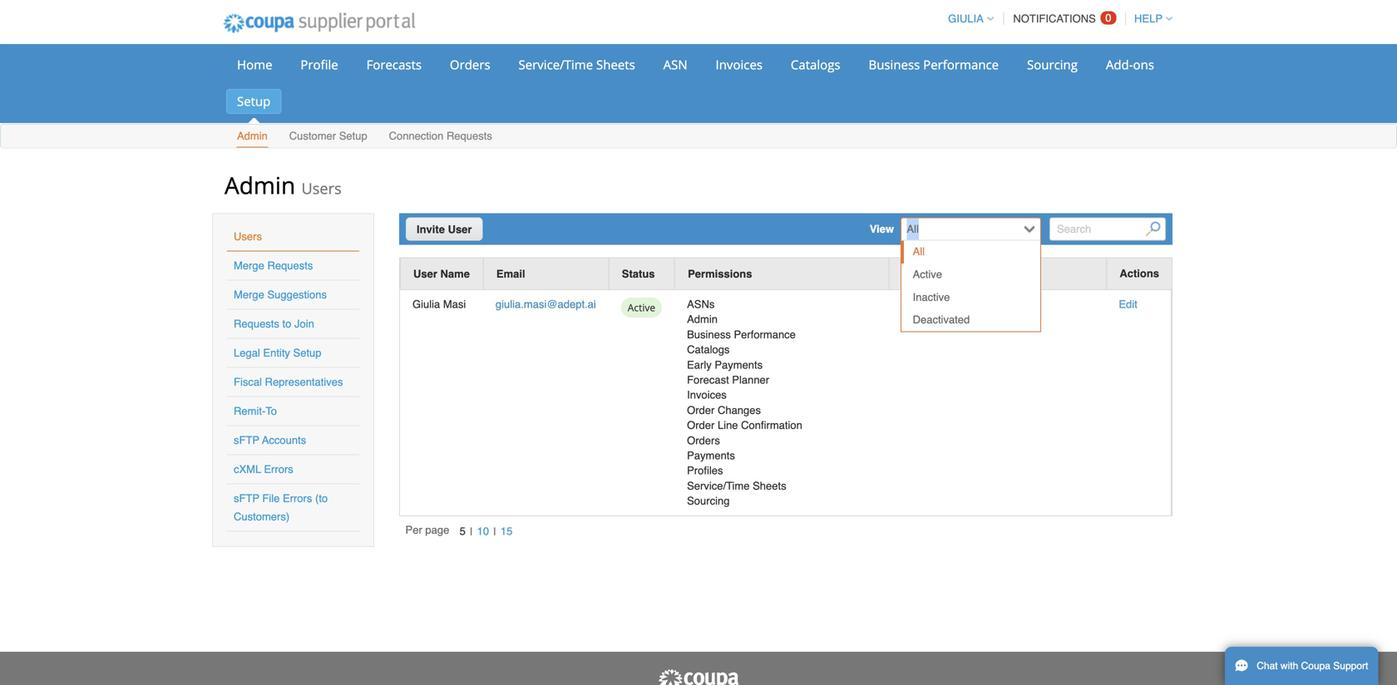 Task type: describe. For each thing, give the bounding box(es) containing it.
1 horizontal spatial business
[[869, 56, 920, 73]]

permissions
[[688, 268, 752, 280]]

1 vertical spatial setup
[[339, 130, 367, 142]]

15 button
[[496, 523, 517, 540]]

0 vertical spatial invoices
[[716, 56, 763, 73]]

sftp file errors (to customers) link
[[234, 492, 328, 523]]

customer access button
[[902, 265, 993, 283]]

suggestions
[[267, 289, 327, 301]]

forecast
[[687, 374, 729, 386]]

users link
[[234, 230, 262, 243]]

2 vertical spatial requests
[[234, 318, 279, 330]]

catalogs link
[[780, 52, 851, 77]]

requests for merge requests
[[267, 260, 313, 272]]

admin inside asns admin business performance catalogs early payments forecast planner invoices order changes order line confirmation orders payments profiles service/time sheets sourcing
[[687, 313, 718, 326]]

add-ons link
[[1095, 52, 1165, 77]]

representatives
[[265, 376, 343, 388]]

15
[[501, 525, 513, 538]]

asns admin business performance catalogs early payments forecast planner invoices order changes order line confirmation orders payments profiles service/time sheets sourcing
[[687, 298, 803, 507]]

invoices inside asns admin business performance catalogs early payments forecast planner invoices order changes order line confirmation orders payments profiles service/time sheets sourcing
[[687, 389, 727, 401]]

5 | 10 | 15
[[460, 525, 513, 538]]

sourcing link
[[1016, 52, 1089, 77]]

legal entity setup link
[[234, 347, 321, 359]]

merge for merge requests
[[234, 260, 264, 272]]

inactive option
[[902, 286, 1041, 309]]

user name button
[[413, 265, 470, 283]]

help
[[1135, 12, 1163, 25]]

asns
[[687, 298, 715, 311]]

remit-to link
[[234, 405, 277, 418]]

view
[[870, 223, 894, 235]]

fiscal
[[234, 376, 262, 388]]

page
[[425, 524, 449, 536]]

2 order from the top
[[687, 419, 715, 432]]

errors inside sftp file errors (to customers)
[[283, 492, 312, 505]]

forecasts
[[366, 56, 422, 73]]

catalogs inside catalogs link
[[791, 56, 841, 73]]

5 button
[[455, 523, 470, 540]]

merge suggestions
[[234, 289, 327, 301]]

user inside button
[[413, 268, 437, 280]]

customer for customer access
[[902, 268, 953, 280]]

connection requests link
[[388, 126, 493, 148]]

admin for admin users
[[225, 169, 295, 201]]

line
[[718, 419, 738, 432]]

fiscal representatives
[[234, 376, 343, 388]]

add-
[[1106, 56, 1133, 73]]

profile
[[301, 56, 338, 73]]

navigation containing notifications 0
[[941, 2, 1173, 35]]

asn
[[663, 56, 688, 73]]

active inside button
[[628, 301, 656, 314]]

giulia masi
[[413, 298, 466, 311]]

1 | from the left
[[470, 526, 473, 538]]

admin users
[[225, 169, 342, 201]]

1 horizontal spatial coupa supplier portal image
[[657, 669, 740, 685]]

0 vertical spatial user
[[448, 223, 472, 236]]

cxml
[[234, 463, 261, 476]]

with
[[1281, 660, 1299, 672]]

name
[[440, 268, 470, 280]]

remit-to
[[234, 405, 277, 418]]

deactivated option
[[902, 309, 1041, 332]]

help link
[[1127, 12, 1173, 25]]

notifications
[[1013, 12, 1096, 25]]

1 vertical spatial users
[[234, 230, 262, 243]]

profiles
[[687, 465, 723, 477]]

10
[[477, 525, 489, 538]]

0 vertical spatial service/time
[[519, 56, 593, 73]]

active option
[[902, 263, 1041, 286]]

home
[[237, 56, 272, 73]]

to
[[282, 318, 291, 330]]

orders link
[[439, 52, 501, 77]]

customer for customer setup
[[289, 130, 336, 142]]

legal entity setup
[[234, 347, 321, 359]]

business inside asns admin business performance catalogs early payments forecast planner invoices order changes order line confirmation orders payments profiles service/time sheets sourcing
[[687, 328, 731, 341]]

changes
[[718, 404, 761, 417]]

email
[[497, 268, 525, 280]]

edit
[[1119, 298, 1138, 311]]

setup inside 'link'
[[237, 93, 271, 110]]

actions
[[1120, 267, 1159, 280]]

setup link
[[226, 89, 281, 114]]

2 | from the left
[[493, 526, 496, 538]]

merge for merge suggestions
[[234, 289, 264, 301]]

sheets inside asns admin business performance catalogs early payments forecast planner invoices order changes order line confirmation orders payments profiles service/time sheets sourcing
[[753, 480, 786, 492]]

catalogs inside asns admin business performance catalogs early payments forecast planner invoices order changes order line confirmation orders payments profiles service/time sheets sourcing
[[687, 344, 730, 356]]



Task type: locate. For each thing, give the bounding box(es) containing it.
1 horizontal spatial orders
[[687, 434, 720, 447]]

per
[[406, 524, 422, 536]]

masi
[[443, 298, 466, 311]]

1 horizontal spatial setup
[[293, 347, 321, 359]]

0 horizontal spatial catalogs
[[687, 344, 730, 356]]

View text field
[[903, 218, 1020, 240]]

0 vertical spatial users
[[301, 178, 342, 199]]

all
[[913, 246, 925, 258]]

1 vertical spatial merge
[[234, 289, 264, 301]]

coupa
[[1301, 660, 1331, 672]]

0 vertical spatial sheets
[[596, 56, 635, 73]]

1 horizontal spatial active
[[913, 268, 942, 281]]

navigation
[[941, 2, 1173, 35], [406, 523, 517, 541]]

catalogs right invoices link
[[791, 56, 841, 73]]

0 horizontal spatial sourcing
[[687, 495, 730, 507]]

2 sftp from the top
[[234, 492, 259, 505]]

home link
[[226, 52, 283, 77]]

errors
[[264, 463, 293, 476], [283, 492, 312, 505]]

user
[[448, 223, 472, 236], [413, 268, 437, 280]]

performance up planner
[[734, 328, 796, 341]]

navigation containing per page
[[406, 523, 517, 541]]

errors left (to
[[283, 492, 312, 505]]

user left name
[[413, 268, 437, 280]]

setup down the join
[[293, 347, 321, 359]]

service/time sheets link
[[508, 52, 646, 77]]

sourcing inside asns admin business performance catalogs early payments forecast planner invoices order changes order line confirmation orders payments profiles service/time sheets sourcing
[[687, 495, 730, 507]]

business performance link
[[858, 52, 1010, 77]]

orders inside asns admin business performance catalogs early payments forecast planner invoices order changes order line confirmation orders payments profiles service/time sheets sourcing
[[687, 434, 720, 447]]

forecasts link
[[356, 52, 433, 77]]

Search text field
[[1050, 217, 1166, 241]]

merge requests
[[234, 260, 313, 272]]

errors down accounts
[[264, 463, 293, 476]]

requests to join
[[234, 318, 314, 330]]

1 horizontal spatial sourcing
[[1027, 56, 1078, 73]]

1 vertical spatial customer
[[902, 268, 953, 280]]

giulia for giulia masi
[[413, 298, 440, 311]]

sourcing
[[1027, 56, 1078, 73], [687, 495, 730, 507]]

0 horizontal spatial |
[[470, 526, 473, 538]]

0 horizontal spatial coupa supplier portal image
[[212, 2, 426, 44]]

business
[[869, 56, 920, 73], [687, 328, 731, 341]]

2 horizontal spatial setup
[[339, 130, 367, 142]]

1 vertical spatial admin
[[225, 169, 295, 201]]

0 vertical spatial admin
[[237, 130, 268, 142]]

entity
[[263, 347, 290, 359]]

performance down giulia link
[[923, 56, 999, 73]]

1 vertical spatial sftp
[[234, 492, 259, 505]]

sourcing down notifications
[[1027, 56, 1078, 73]]

0 vertical spatial catalogs
[[791, 56, 841, 73]]

0 vertical spatial sftp
[[234, 434, 259, 447]]

deactivated
[[913, 314, 970, 326]]

user right invite
[[448, 223, 472, 236]]

1 horizontal spatial performance
[[923, 56, 999, 73]]

to
[[266, 405, 277, 418]]

requests right connection
[[447, 130, 492, 142]]

1 vertical spatial coupa supplier portal image
[[657, 669, 740, 685]]

1 vertical spatial invoices
[[687, 389, 727, 401]]

1 order from the top
[[687, 404, 715, 417]]

service/time sheets
[[519, 56, 635, 73]]

users down customer setup link
[[301, 178, 342, 199]]

1 vertical spatial user
[[413, 268, 437, 280]]

profile link
[[290, 52, 349, 77]]

inactive
[[913, 291, 950, 303]]

business performance
[[869, 56, 999, 73]]

0 vertical spatial giulia
[[948, 12, 984, 25]]

1 vertical spatial performance
[[734, 328, 796, 341]]

active inside option
[[913, 268, 942, 281]]

none
[[901, 298, 927, 311]]

sftp for sftp accounts
[[234, 434, 259, 447]]

coupa supplier portal image
[[212, 2, 426, 44], [657, 669, 740, 685]]

users inside admin users
[[301, 178, 342, 199]]

0 horizontal spatial sheets
[[596, 56, 635, 73]]

active down status button
[[628, 301, 656, 314]]

(to
[[315, 492, 328, 505]]

1 vertical spatial requests
[[267, 260, 313, 272]]

0 vertical spatial errors
[[264, 463, 293, 476]]

giulia.masi@adept.ai
[[496, 298, 596, 311]]

early
[[687, 359, 712, 371]]

setup up the 'admin' link
[[237, 93, 271, 110]]

0 horizontal spatial users
[[234, 230, 262, 243]]

1 horizontal spatial |
[[493, 526, 496, 538]]

1 horizontal spatial navigation
[[941, 2, 1173, 35]]

admin down the 'admin' link
[[225, 169, 295, 201]]

1 horizontal spatial customer
[[902, 268, 953, 280]]

1 vertical spatial active
[[628, 301, 656, 314]]

giulia.masi@adept.ai link
[[496, 298, 596, 311]]

accounts
[[262, 434, 306, 447]]

customer access
[[902, 268, 993, 280]]

ons
[[1133, 56, 1154, 73]]

access
[[956, 268, 993, 280]]

0 vertical spatial payments
[[715, 359, 763, 371]]

admin down asns
[[687, 313, 718, 326]]

sftp up customers)
[[234, 492, 259, 505]]

admin for admin
[[237, 130, 268, 142]]

requests to join link
[[234, 318, 314, 330]]

sourcing down profiles
[[687, 495, 730, 507]]

merge requests link
[[234, 260, 313, 272]]

business right catalogs link
[[869, 56, 920, 73]]

notifications 0
[[1013, 12, 1112, 25]]

1 vertical spatial service/time
[[687, 480, 750, 492]]

planner
[[732, 374, 769, 386]]

active button
[[621, 297, 662, 322]]

customer setup
[[289, 130, 367, 142]]

sftp up cxml
[[234, 434, 259, 447]]

business down asns
[[687, 328, 731, 341]]

payments up profiles
[[687, 450, 735, 462]]

0 vertical spatial orders
[[450, 56, 490, 73]]

giulia left the masi
[[413, 298, 440, 311]]

all option
[[902, 241, 1041, 263]]

2 vertical spatial admin
[[687, 313, 718, 326]]

remit-
[[234, 405, 266, 418]]

sftp for sftp file errors (to customers)
[[234, 492, 259, 505]]

0 horizontal spatial orders
[[450, 56, 490, 73]]

customers)
[[234, 511, 290, 523]]

order down forecast at the bottom of the page
[[687, 404, 715, 417]]

file
[[262, 492, 280, 505]]

0 horizontal spatial user
[[413, 268, 437, 280]]

0 vertical spatial setup
[[237, 93, 271, 110]]

user name
[[413, 268, 470, 280]]

1 horizontal spatial users
[[301, 178, 342, 199]]

giulia
[[948, 12, 984, 25], [413, 298, 440, 311]]

10 button
[[473, 523, 493, 540]]

orders down line
[[687, 434, 720, 447]]

sheets
[[596, 56, 635, 73], [753, 480, 786, 492]]

1 vertical spatial sheets
[[753, 480, 786, 492]]

fiscal representatives link
[[234, 376, 343, 388]]

0 horizontal spatial service/time
[[519, 56, 593, 73]]

order left line
[[687, 419, 715, 432]]

invite user
[[417, 223, 472, 236]]

2 merge from the top
[[234, 289, 264, 301]]

orders
[[450, 56, 490, 73], [687, 434, 720, 447]]

0 vertical spatial sourcing
[[1027, 56, 1078, 73]]

0 horizontal spatial customer
[[289, 130, 336, 142]]

giulia for giulia
[[948, 12, 984, 25]]

catalogs up early
[[687, 344, 730, 356]]

sheets left asn
[[596, 56, 635, 73]]

2 vertical spatial setup
[[293, 347, 321, 359]]

0 vertical spatial business
[[869, 56, 920, 73]]

orders right forecasts
[[450, 56, 490, 73]]

0 vertical spatial merge
[[234, 260, 264, 272]]

1 merge from the top
[[234, 260, 264, 272]]

connection requests
[[389, 130, 492, 142]]

0 horizontal spatial performance
[[734, 328, 796, 341]]

sftp
[[234, 434, 259, 447], [234, 492, 259, 505]]

0
[[1106, 12, 1112, 24]]

customer setup link
[[288, 126, 368, 148]]

invoices right asn
[[716, 56, 763, 73]]

active up inactive
[[913, 268, 942, 281]]

1 vertical spatial business
[[687, 328, 731, 341]]

requests for connection requests
[[447, 130, 492, 142]]

connection
[[389, 130, 444, 142]]

1 horizontal spatial sheets
[[753, 480, 786, 492]]

payments up planner
[[715, 359, 763, 371]]

requests
[[447, 130, 492, 142], [267, 260, 313, 272], [234, 318, 279, 330]]

customer inside button
[[902, 268, 953, 280]]

legal
[[234, 347, 260, 359]]

0 horizontal spatial active
[[628, 301, 656, 314]]

giulia up business performance
[[948, 12, 984, 25]]

1 horizontal spatial giulia
[[948, 12, 984, 25]]

sheets down 'confirmation'
[[753, 480, 786, 492]]

requests up suggestions
[[267, 260, 313, 272]]

setup left connection
[[339, 130, 367, 142]]

1 vertical spatial navigation
[[406, 523, 517, 541]]

view list box
[[901, 240, 1042, 332]]

permissions button
[[688, 265, 752, 283]]

sftp file errors (to customers)
[[234, 492, 328, 523]]

admin down setup 'link'
[[237, 130, 268, 142]]

join
[[294, 318, 314, 330]]

1 vertical spatial order
[[687, 419, 715, 432]]

| right 5
[[470, 526, 473, 538]]

customer up inactive
[[902, 268, 953, 280]]

merge suggestions link
[[234, 289, 327, 301]]

merge down users link
[[234, 260, 264, 272]]

0 vertical spatial order
[[687, 404, 715, 417]]

giulia link
[[941, 12, 994, 25]]

customer
[[289, 130, 336, 142], [902, 268, 953, 280]]

1 vertical spatial payments
[[687, 450, 735, 462]]

1 vertical spatial giulia
[[413, 298, 440, 311]]

sftp inside sftp file errors (to customers)
[[234, 492, 259, 505]]

invite user link
[[406, 218, 483, 241]]

1 vertical spatial catalogs
[[687, 344, 730, 356]]

1 horizontal spatial user
[[448, 223, 472, 236]]

status button
[[622, 265, 655, 283]]

admin
[[237, 130, 268, 142], [225, 169, 295, 201], [687, 313, 718, 326]]

service/time inside asns admin business performance catalogs early payments forecast planner invoices order changes order line confirmation orders payments profiles service/time sheets sourcing
[[687, 480, 750, 492]]

customer up admin users
[[289, 130, 336, 142]]

payments
[[715, 359, 763, 371], [687, 450, 735, 462]]

| right the 10
[[493, 526, 496, 538]]

0 horizontal spatial business
[[687, 328, 731, 341]]

1 vertical spatial orders
[[687, 434, 720, 447]]

chat with coupa support button
[[1225, 647, 1379, 685]]

chat
[[1257, 660, 1278, 672]]

0 vertical spatial requests
[[447, 130, 492, 142]]

0 vertical spatial coupa supplier portal image
[[212, 2, 426, 44]]

admin link
[[236, 126, 269, 148]]

search image
[[1146, 222, 1161, 237]]

0 vertical spatial customer
[[289, 130, 336, 142]]

cxml errors
[[234, 463, 293, 476]]

merge down merge requests link
[[234, 289, 264, 301]]

1 vertical spatial sourcing
[[687, 495, 730, 507]]

0 vertical spatial navigation
[[941, 2, 1173, 35]]

0 horizontal spatial navigation
[[406, 523, 517, 541]]

1 horizontal spatial service/time
[[687, 480, 750, 492]]

1 vertical spatial errors
[[283, 492, 312, 505]]

1 sftp from the top
[[234, 434, 259, 447]]

edit link
[[1119, 298, 1138, 311]]

0 horizontal spatial setup
[[237, 93, 271, 110]]

invoices down forecast at the bottom of the page
[[687, 389, 727, 401]]

0 vertical spatial active
[[913, 268, 942, 281]]

requests left the to
[[234, 318, 279, 330]]

users up merge requests link
[[234, 230, 262, 243]]

invoices link
[[705, 52, 774, 77]]

0 vertical spatial performance
[[923, 56, 999, 73]]

0 horizontal spatial giulia
[[413, 298, 440, 311]]

status
[[622, 268, 655, 280]]

catalogs
[[791, 56, 841, 73], [687, 344, 730, 356]]

cxml errors link
[[234, 463, 293, 476]]

sftp accounts
[[234, 434, 306, 447]]

invite
[[417, 223, 445, 236]]

1 horizontal spatial catalogs
[[791, 56, 841, 73]]

email button
[[497, 265, 525, 283]]

performance inside asns admin business performance catalogs early payments forecast planner invoices order changes order line confirmation orders payments profiles service/time sheets sourcing
[[734, 328, 796, 341]]

add-ons
[[1106, 56, 1154, 73]]

service/time
[[519, 56, 593, 73], [687, 480, 750, 492]]

confirmation
[[741, 419, 803, 432]]



Task type: vqa. For each thing, say whether or not it's contained in the screenshot.
Merge Suggestions
yes



